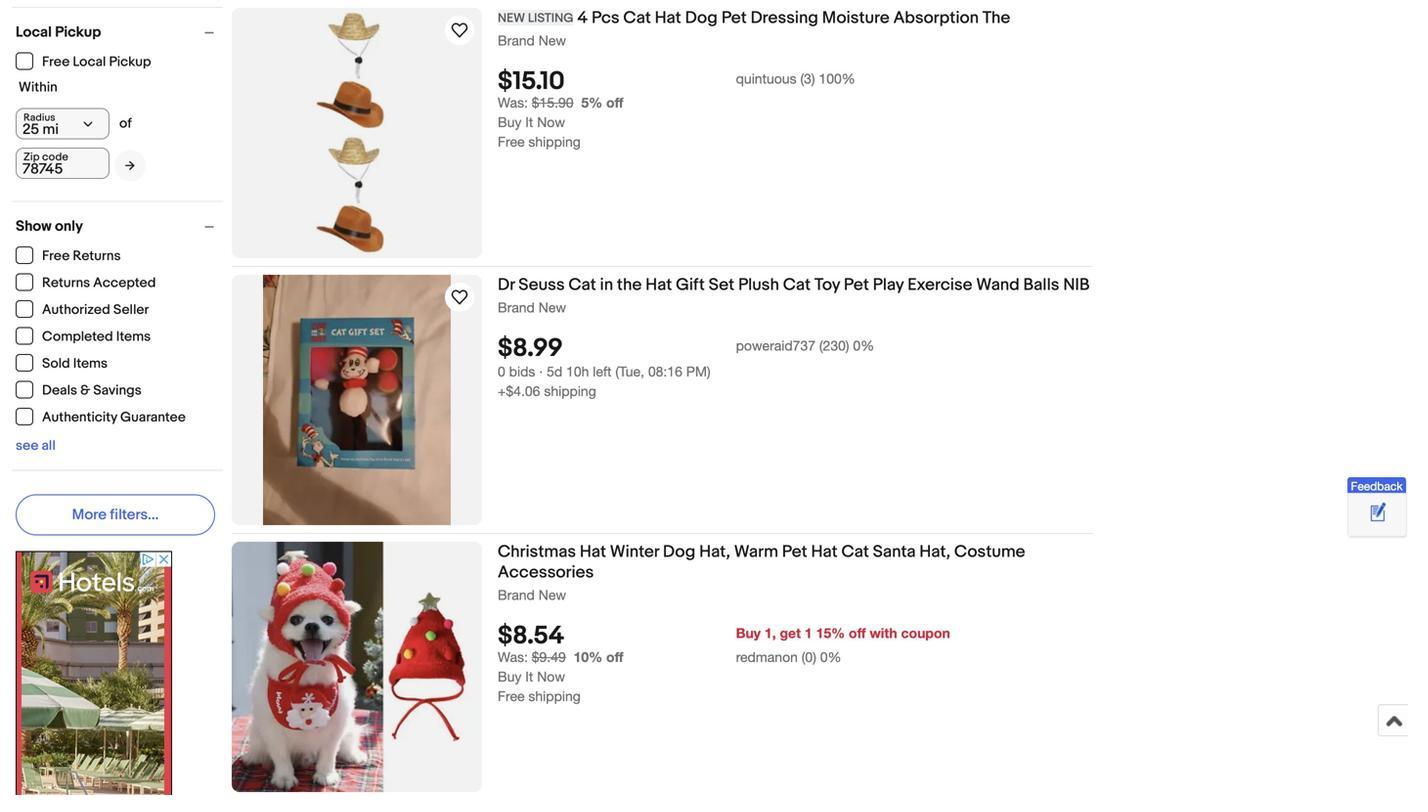 Task type: describe. For each thing, give the bounding box(es) containing it.
new left listing
[[498, 11, 525, 26]]

christmas hat winter dog hat, warm pet hat cat santa hat, costume accessories image
[[232, 542, 482, 793]]

pcs
[[592, 8, 620, 28]]

play
[[873, 275, 904, 295]]

exercise
[[908, 275, 973, 295]]

it inside redmanon (0) 0% buy it now free shipping
[[526, 669, 534, 685]]

seuss
[[519, 275, 565, 295]]

gift
[[676, 275, 705, 295]]

guarantee
[[120, 409, 186, 426]]

authenticity guarantee link
[[16, 408, 187, 426]]

(tue,
[[616, 364, 645, 380]]

new listing 4 pcs cat hat dog pet dressing moisture absorption the brand new
[[498, 8, 1011, 48]]

in
[[600, 275, 614, 295]]

poweraid737
[[736, 338, 816, 354]]

apply within filter image
[[125, 159, 135, 172]]

free inside quintuous (3) 100% was: $15.90 5% off buy it now free shipping
[[498, 134, 525, 150]]

local pickup
[[16, 23, 101, 41]]

(0)
[[802, 649, 817, 666]]

deals & savings link
[[16, 381, 143, 399]]

0% for redmanon (0) 0% buy it now free shipping
[[821, 649, 842, 666]]

cat left in
[[569, 275, 597, 295]]

wand
[[977, 275, 1020, 295]]

0 vertical spatial returns
[[73, 248, 121, 265]]

1 hat, from the left
[[700, 542, 731, 563]]

redmanon (0) 0% buy it now free shipping
[[498, 649, 842, 705]]

dog inside new listing 4 pcs cat hat dog pet dressing moisture absorption the brand new
[[685, 8, 718, 28]]

see
[[16, 438, 39, 454]]

free returns
[[42, 248, 121, 265]]

moisture
[[823, 8, 890, 28]]

dr seuss cat in the hat gift set plush cat toy pet play exercise wand balls nib image
[[263, 275, 451, 525]]

listing
[[528, 11, 574, 26]]

seller
[[113, 302, 149, 318]]

$15.10
[[498, 67, 565, 97]]

deals & savings
[[42, 383, 142, 399]]

new inside 'dr seuss cat in the hat gift set plush cat toy pet play exercise wand balls nib brand new'
[[539, 299, 566, 316]]

all
[[42, 438, 56, 454]]

1,
[[765, 625, 776, 642]]

pet inside 'dr seuss cat in the hat gift set plush cat toy pet play exercise wand balls nib brand new'
[[844, 275, 870, 295]]

with
[[870, 625, 898, 642]]

buy inside redmanon (0) 0% buy it now free shipping
[[498, 669, 522, 685]]

2 hat, from the left
[[920, 542, 951, 563]]

dr seuss cat in the hat gift set plush cat toy pet play exercise wand balls nib heading
[[498, 275, 1090, 295]]

the
[[983, 8, 1011, 28]]

savings
[[93, 383, 142, 399]]

new inside christmas hat winter dog hat, warm pet hat cat santa hat, costume accessories brand new
[[539, 587, 566, 603]]

brand inside christmas hat winter dog hat, warm pet hat cat santa hat, costume accessories brand new
[[498, 587, 535, 603]]

0 horizontal spatial local
[[16, 23, 52, 41]]

free down show only
[[42, 248, 70, 265]]

completed items
[[42, 329, 151, 345]]

returns accepted
[[42, 275, 156, 292]]

hat inside 'dr seuss cat in the hat gift set plush cat toy pet play exercise wand balls nib brand new'
[[646, 275, 672, 295]]

balls
[[1024, 275, 1060, 295]]

items for sold items
[[73, 356, 108, 372]]

(3)
[[801, 71, 816, 87]]

shipping inside 'poweraid737 (230) 0% 0 bids · 5d 10h left (tue, 08:16 pm) +$4.06 shipping'
[[544, 383, 597, 399]]

brand inside new listing 4 pcs cat hat dog pet dressing moisture absorption the brand new
[[498, 32, 535, 48]]

0 vertical spatial pickup
[[55, 23, 101, 41]]

dr seuss cat in the hat gift set plush cat toy pet play exercise wand balls nib link
[[498, 275, 1094, 299]]

completed items link
[[16, 327, 152, 345]]

dr
[[498, 275, 515, 295]]

hat left the winter at the bottom left of the page
[[580, 542, 607, 563]]

authorized seller
[[42, 302, 149, 318]]

08:16
[[649, 364, 683, 380]]

shipping inside redmanon (0) 0% buy it now free shipping
[[529, 689, 581, 705]]

poweraid737 (230) 0% 0 bids · 5d 10h left (tue, 08:16 pm) +$4.06 shipping
[[498, 338, 875, 399]]

hat right warm at the right
[[812, 542, 838, 563]]

+$4.06
[[498, 383, 541, 399]]

bids
[[509, 364, 536, 380]]

2 vertical spatial off
[[607, 649, 624, 666]]

dr seuss cat in the hat gift set plush cat toy pet play exercise wand balls nib brand new
[[498, 275, 1090, 316]]

quintuous (3) 100% was: $15.90 5% off buy it now free shipping
[[498, 71, 856, 150]]

·
[[539, 364, 543, 380]]

advertisement region
[[16, 551, 172, 795]]

free down the local pickup
[[42, 54, 70, 70]]

pm)
[[687, 364, 711, 380]]

see all
[[16, 438, 56, 454]]

set
[[709, 275, 735, 295]]

10h
[[567, 364, 589, 380]]

christmas hat winter dog hat, warm pet hat cat santa hat, costume accessories heading
[[498, 542, 1026, 583]]

brand inside 'dr seuss cat in the hat gift set plush cat toy pet play exercise wand balls nib brand new'
[[498, 299, 535, 316]]

shipping inside quintuous (3) 100% was: $15.90 5% off buy it now free shipping
[[529, 134, 581, 150]]

more filters... button
[[16, 495, 215, 536]]

cat inside christmas hat winter dog hat, warm pet hat cat santa hat, costume accessories brand new
[[842, 542, 870, 563]]

$9.49
[[532, 649, 566, 666]]

christmas hat winter dog hat, warm pet hat cat santa hat, costume accessories link
[[498, 542, 1094, 587]]

coupon
[[902, 625, 951, 642]]

feedback
[[1352, 479, 1404, 493]]

local pickup button
[[16, 23, 223, 41]]

left
[[593, 364, 612, 380]]

0% for poweraid737 (230) 0% 0 bids · 5d 10h left (tue, 08:16 pm) +$4.06 shipping
[[854, 338, 875, 354]]

costume
[[955, 542, 1026, 563]]

5d
[[547, 364, 563, 380]]

absorption
[[894, 8, 979, 28]]

returns accepted link
[[16, 273, 157, 292]]

more
[[72, 506, 107, 524]]



Task type: locate. For each thing, give the bounding box(es) containing it.
items for completed items
[[116, 329, 151, 345]]

2 vertical spatial brand
[[498, 587, 535, 603]]

hat, left warm at the right
[[700, 542, 731, 563]]

dog inside christmas hat winter dog hat, warm pet hat cat santa hat, costume accessories brand new
[[663, 542, 696, 563]]

free local pickup link
[[16, 52, 152, 70]]

of
[[119, 115, 132, 132]]

4 pcs cat hat dog pet dressing moisture absorption the image
[[232, 8, 482, 258]]

winter
[[610, 542, 660, 563]]

items down seller
[[116, 329, 151, 345]]

0 vertical spatial brand
[[498, 32, 535, 48]]

authorized
[[42, 302, 110, 318]]

cat inside new listing 4 pcs cat hat dog pet dressing moisture absorption the brand new
[[624, 8, 651, 28]]

off right 5%
[[607, 95, 624, 111]]

1 horizontal spatial pickup
[[109, 54, 151, 70]]

1 horizontal spatial 0%
[[854, 338, 875, 354]]

0 vertical spatial was:
[[498, 95, 528, 111]]

plush
[[739, 275, 780, 295]]

0 vertical spatial items
[[116, 329, 151, 345]]

warm
[[734, 542, 779, 563]]

see all button
[[16, 438, 56, 454]]

pickup
[[55, 23, 101, 41], [109, 54, 151, 70]]

the
[[617, 275, 642, 295]]

hat, right santa
[[920, 542, 951, 563]]

new down accessories
[[539, 587, 566, 603]]

pickup down local pickup dropdown button
[[109, 54, 151, 70]]

1 vertical spatial 0%
[[821, 649, 842, 666]]

0 horizontal spatial hat,
[[700, 542, 731, 563]]

pet right toy
[[844, 275, 870, 295]]

1 horizontal spatial items
[[116, 329, 151, 345]]

items
[[116, 329, 151, 345], [73, 356, 108, 372]]

0 vertical spatial dog
[[685, 8, 718, 28]]

cat left santa
[[842, 542, 870, 563]]

buy inside buy 1, get 1 15% off with coupon was: $9.49 10% off
[[736, 625, 761, 642]]

buy left '1,'
[[736, 625, 761, 642]]

100%
[[819, 71, 856, 87]]

get
[[780, 625, 801, 642]]

1 it from the top
[[526, 114, 534, 130]]

0 horizontal spatial items
[[73, 356, 108, 372]]

hat
[[655, 8, 682, 28], [646, 275, 672, 295], [580, 542, 607, 563], [812, 542, 838, 563]]

was: left $15.90
[[498, 95, 528, 111]]

5%
[[582, 95, 603, 111]]

it down $9.49
[[526, 669, 534, 685]]

2 was: from the top
[[498, 649, 528, 666]]

buy down $15.10
[[498, 114, 522, 130]]

it
[[526, 114, 534, 130], [526, 669, 534, 685]]

pet left dressing
[[722, 8, 747, 28]]

1 horizontal spatial hat,
[[920, 542, 951, 563]]

hat,
[[700, 542, 731, 563], [920, 542, 951, 563]]

hat inside new listing 4 pcs cat hat dog pet dressing moisture absorption the brand new
[[655, 8, 682, 28]]

1 vertical spatial buy
[[736, 625, 761, 642]]

0 vertical spatial pet
[[722, 8, 747, 28]]

0 vertical spatial it
[[526, 114, 534, 130]]

0 horizontal spatial 0%
[[821, 649, 842, 666]]

1 was: from the top
[[498, 95, 528, 111]]

pet right warm at the right
[[783, 542, 808, 563]]

returns down the free returns link
[[42, 275, 90, 292]]

2 it from the top
[[526, 669, 534, 685]]

shipping down $9.49
[[529, 689, 581, 705]]

1 now from the top
[[537, 114, 565, 130]]

filters...
[[110, 506, 159, 524]]

2 vertical spatial buy
[[498, 669, 522, 685]]

hat right pcs
[[655, 8, 682, 28]]

1 vertical spatial it
[[526, 669, 534, 685]]

free returns link
[[16, 247, 122, 265]]

0% inside 'poweraid737 (230) 0% 0 bids · 5d 10h left (tue, 08:16 pm) +$4.06 shipping'
[[854, 338, 875, 354]]

now inside quintuous (3) 100% was: $15.90 5% off buy it now free shipping
[[537, 114, 565, 130]]

now down $15.90
[[537, 114, 565, 130]]

free local pickup
[[42, 54, 151, 70]]

off left with at the bottom of page
[[849, 625, 866, 642]]

0 vertical spatial local
[[16, 23, 52, 41]]

1 horizontal spatial local
[[73, 54, 106, 70]]

completed
[[42, 329, 113, 345]]

watch dr seuss cat in the hat gift set plush cat toy pet play exercise wand balls nib image
[[448, 286, 472, 309]]

redmanon
[[736, 649, 798, 666]]

free down "$8.54"
[[498, 689, 525, 705]]

brand
[[498, 32, 535, 48], [498, 299, 535, 316], [498, 587, 535, 603]]

now down $9.49
[[537, 669, 565, 685]]

dog left dressing
[[685, 8, 718, 28]]

1 vertical spatial pet
[[844, 275, 870, 295]]

0 vertical spatial buy
[[498, 114, 522, 130]]

None text field
[[16, 148, 110, 179]]

authorized seller link
[[16, 300, 150, 318]]

authenticity
[[42, 409, 117, 426]]

0 horizontal spatial pet
[[722, 8, 747, 28]]

1
[[805, 625, 813, 642]]

was:
[[498, 95, 528, 111], [498, 649, 528, 666]]

dressing
[[751, 8, 819, 28]]

cat right pcs
[[624, 8, 651, 28]]

1 vertical spatial was:
[[498, 649, 528, 666]]

items up deals & savings
[[73, 356, 108, 372]]

0 vertical spatial now
[[537, 114, 565, 130]]

local down local pickup dropdown button
[[73, 54, 106, 70]]

0 vertical spatial 0%
[[854, 338, 875, 354]]

now inside redmanon (0) 0% buy it now free shipping
[[537, 669, 565, 685]]

free down $15.10
[[498, 134, 525, 150]]

1 vertical spatial off
[[849, 625, 866, 642]]

0 vertical spatial shipping
[[529, 134, 581, 150]]

0 horizontal spatial pickup
[[55, 23, 101, 41]]

quintuous
[[736, 71, 797, 87]]

show only
[[16, 218, 83, 235]]

1 vertical spatial brand
[[498, 299, 535, 316]]

4
[[578, 8, 588, 28]]

sold items link
[[16, 354, 109, 372]]

only
[[55, 218, 83, 235]]

local
[[16, 23, 52, 41], [73, 54, 106, 70]]

nib
[[1064, 275, 1090, 295]]

1 vertical spatial pickup
[[109, 54, 151, 70]]

santa
[[873, 542, 916, 563]]

free
[[42, 54, 70, 70], [498, 134, 525, 150], [42, 248, 70, 265], [498, 689, 525, 705]]

1 vertical spatial local
[[73, 54, 106, 70]]

more filters...
[[72, 506, 159, 524]]

dog right the winter at the bottom left of the page
[[663, 542, 696, 563]]

new down listing
[[539, 32, 566, 48]]

local up within
[[16, 23, 52, 41]]

2 vertical spatial shipping
[[529, 689, 581, 705]]

christmas
[[498, 542, 576, 563]]

pickup up free local pickup link
[[55, 23, 101, 41]]

now
[[537, 114, 565, 130], [537, 669, 565, 685]]

cat left toy
[[783, 275, 811, 295]]

1 vertical spatial returns
[[42, 275, 90, 292]]

shipping down $15.90
[[529, 134, 581, 150]]

sold items
[[42, 356, 108, 372]]

1 vertical spatial items
[[73, 356, 108, 372]]

4 pcs cat hat dog pet dressing moisture absorption the heading
[[498, 8, 1011, 28]]

it down $15.90
[[526, 114, 534, 130]]

off inside quintuous (3) 100% was: $15.90 5% off buy it now free shipping
[[607, 95, 624, 111]]

0% inside redmanon (0) 0% buy it now free shipping
[[821, 649, 842, 666]]

0% right (0)
[[821, 649, 842, 666]]

2 now from the top
[[537, 669, 565, 685]]

buy 1, get 1 15% off with coupon was: $9.49 10% off
[[498, 625, 951, 666]]

2 brand from the top
[[498, 299, 535, 316]]

was: left $9.49
[[498, 649, 528, 666]]

brand down accessories
[[498, 587, 535, 603]]

$15.90
[[532, 95, 574, 111]]

1 vertical spatial shipping
[[544, 383, 597, 399]]

0
[[498, 364, 506, 380]]

within
[[19, 79, 58, 96]]

pet inside christmas hat winter dog hat, warm pet hat cat santa hat, costume accessories brand new
[[783, 542, 808, 563]]

0 vertical spatial off
[[607, 95, 624, 111]]

watch 4 pcs cat hat dog pet dressing moisture absorption the image
[[448, 19, 472, 42]]

&
[[80, 383, 90, 399]]

10%
[[574, 649, 603, 666]]

toy
[[815, 275, 841, 295]]

shipping down 10h
[[544, 383, 597, 399]]

free inside redmanon (0) 0% buy it now free shipping
[[498, 689, 525, 705]]

local inside free local pickup link
[[73, 54, 106, 70]]

buy down "$8.54"
[[498, 669, 522, 685]]

sold
[[42, 356, 70, 372]]

show
[[16, 218, 52, 235]]

was: inside quintuous (3) 100% was: $15.90 5% off buy it now free shipping
[[498, 95, 528, 111]]

1 vertical spatial now
[[537, 669, 565, 685]]

3 brand from the top
[[498, 587, 535, 603]]

$8.54
[[498, 621, 565, 652]]

brand down dr
[[498, 299, 535, 316]]

new
[[498, 11, 525, 26], [539, 32, 566, 48], [539, 299, 566, 316], [539, 587, 566, 603]]

accepted
[[93, 275, 156, 292]]

dog
[[685, 8, 718, 28], [663, 542, 696, 563]]

2 horizontal spatial pet
[[844, 275, 870, 295]]

(230)
[[820, 338, 850, 354]]

buy
[[498, 114, 522, 130], [736, 625, 761, 642], [498, 669, 522, 685]]

authenticity guarantee
[[42, 409, 186, 426]]

show only button
[[16, 218, 223, 235]]

1 vertical spatial dog
[[663, 542, 696, 563]]

0% right (230)
[[854, 338, 875, 354]]

buy inside quintuous (3) 100% was: $15.90 5% off buy it now free shipping
[[498, 114, 522, 130]]

returns inside "link"
[[42, 275, 90, 292]]

1 brand from the top
[[498, 32, 535, 48]]

deals
[[42, 383, 77, 399]]

$8.99
[[498, 334, 563, 364]]

new down "seuss"
[[539, 299, 566, 316]]

shipping
[[529, 134, 581, 150], [544, 383, 597, 399], [529, 689, 581, 705]]

hat right the the
[[646, 275, 672, 295]]

returns
[[73, 248, 121, 265], [42, 275, 90, 292]]

brand down listing
[[498, 32, 535, 48]]

accessories
[[498, 563, 594, 583]]

off right 10% on the bottom left of page
[[607, 649, 624, 666]]

2 vertical spatial pet
[[783, 542, 808, 563]]

1 horizontal spatial pet
[[783, 542, 808, 563]]

it inside quintuous (3) 100% was: $15.90 5% off buy it now free shipping
[[526, 114, 534, 130]]

was: inside buy 1, get 1 15% off with coupon was: $9.49 10% off
[[498, 649, 528, 666]]

returns up returns accepted
[[73, 248, 121, 265]]

pet inside new listing 4 pcs cat hat dog pet dressing moisture absorption the brand new
[[722, 8, 747, 28]]

christmas hat winter dog hat, warm pet hat cat santa hat, costume accessories brand new
[[498, 542, 1026, 603]]



Task type: vqa. For each thing, say whether or not it's contained in the screenshot.
Moisture
yes



